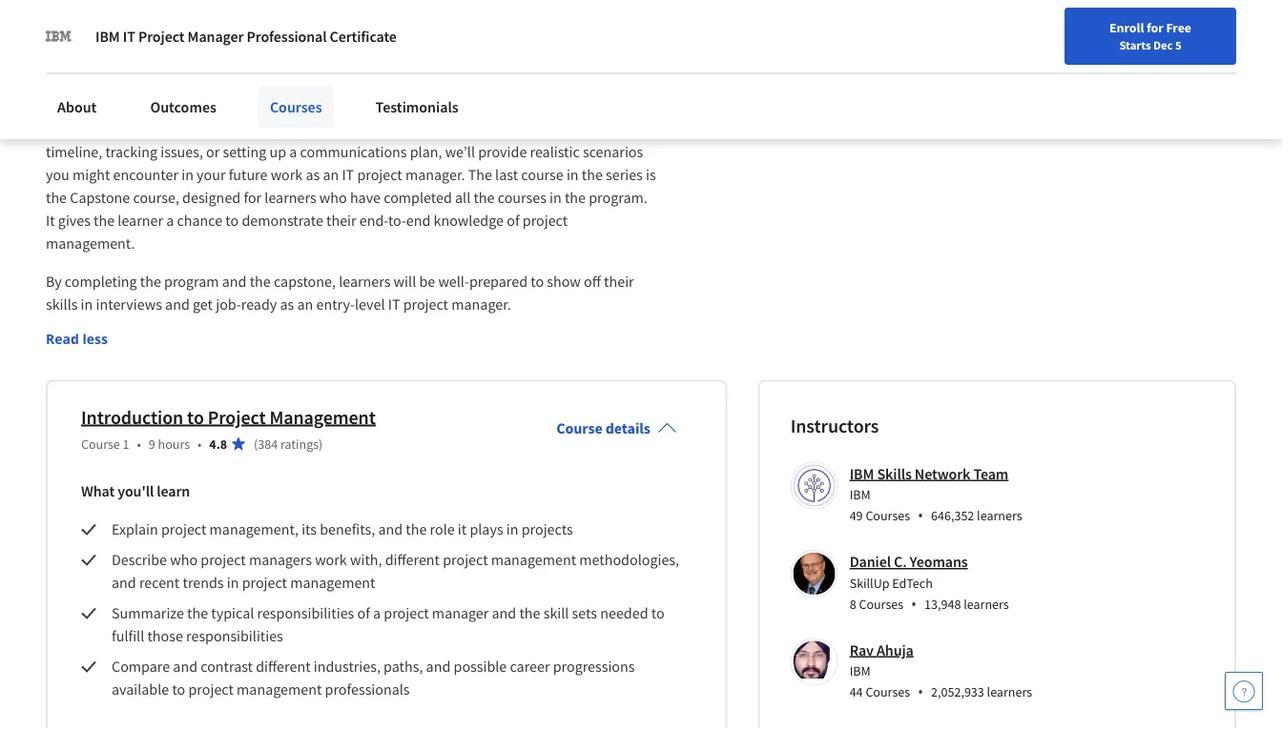 Task type: locate. For each thing, give the bounding box(es) containing it.
this
[[413, 36, 439, 55]]

0 horizontal spatial work
[[271, 166, 303, 185]]

to
[[260, 36, 274, 55], [582, 59, 596, 78], [286, 120, 299, 139], [225, 212, 239, 231], [531, 273, 544, 292], [187, 406, 204, 430], [651, 605, 665, 624], [172, 681, 185, 700]]

to right chance
[[225, 212, 239, 231]]

1 horizontal spatial you
[[391, 120, 415, 139]]

manager. down prepared
[[451, 296, 511, 315]]

responsibilities down "typical"
[[186, 628, 283, 647]]

ahuja
[[877, 642, 914, 661]]

and inside summarize the typical responsibilities of a project manager and the skill sets needed to fulfill those responsibilities
[[492, 605, 516, 624]]

menu item
[[936, 19, 1059, 81]]

the left skill
[[519, 605, 540, 624]]

1 vertical spatial of
[[507, 212, 519, 231]]

0 horizontal spatial who
[[170, 551, 198, 571]]

the
[[125, 13, 146, 33], [505, 13, 526, 33], [582, 166, 603, 185], [46, 189, 67, 208], [474, 189, 495, 208], [565, 189, 586, 208], [94, 212, 115, 231], [140, 273, 161, 292], [250, 273, 271, 292], [406, 521, 427, 540], [187, 605, 208, 624], [519, 605, 540, 624]]

project inside summarize the typical responsibilities of a project manager and the skill sets needed to fulfill those responsibilities
[[384, 605, 429, 624]]

content
[[130, 59, 179, 78]]

as inside by completing the program and the capstone, learners will be well-prepared to show off their skills in interviews and get job-ready as an entry-level it project manager.
[[280, 296, 294, 315]]

• inside "rav ahuja ibm 44 courses • 2,052,933 learners"
[[918, 683, 923, 703]]

consists
[[500, 36, 551, 55]]

0 vertical spatial designed
[[521, 59, 579, 78]]

1 vertical spatial projects
[[522, 521, 573, 540]]

0 vertical spatial projects
[[467, 59, 518, 78]]

projects down consists
[[467, 59, 518, 78]]

0 vertical spatial manager.
[[405, 166, 465, 185]]

end
[[406, 212, 431, 231]]

0 horizontal spatial you
[[46, 166, 69, 185]]

• left 2,052,933
[[918, 683, 923, 703]]

0 vertical spatial different
[[385, 551, 440, 571]]

it inside by completing the program and the capstone, learners will be well-prepared to show off their skills in interviews and get job-ready as an entry-level it project manager.
[[388, 296, 400, 315]]

program inside by completing the program and the capstone, learners will be well-prepared to show off their skills in interviews and get job-ready as an entry-level it project manager.
[[164, 273, 219, 292]]

ibm left the skills on the right of the page
[[850, 465, 874, 484]]

different right contrast
[[256, 658, 311, 677]]

1 horizontal spatial exercises
[[309, 59, 367, 78]]

a right learner
[[166, 212, 174, 231]]

course left the 'details'
[[556, 420, 603, 439]]

rav ahuja ibm 44 courses • 2,052,933 learners
[[850, 642, 1032, 703]]

interviews
[[96, 296, 162, 315]]

manager
[[432, 605, 489, 624]]

project down communications
[[357, 166, 402, 185]]

0 vertical spatial work
[[271, 166, 303, 185]]

in right trends
[[227, 574, 239, 593]]

ibm skills network team image
[[793, 466, 835, 508]]

0 vertical spatial management
[[213, 13, 296, 33]]

ibm inside "rav ahuja ibm 44 courses • 2,052,933 learners"
[[850, 664, 871, 681]]

exercises right 'on'
[[309, 59, 367, 78]]

the up ready
[[250, 273, 271, 292]]

for down future
[[244, 189, 262, 208]]

management down with,
[[290, 574, 375, 593]]

real- down the this
[[398, 59, 427, 78]]

for inside enroll for free starts dec 5
[[1147, 19, 1164, 36]]

project
[[46, 36, 91, 55], [357, 166, 402, 185], [523, 212, 568, 231], [403, 296, 448, 315], [161, 521, 206, 540], [201, 551, 246, 571], [443, 551, 488, 571], [242, 574, 287, 593], [384, 605, 429, 624], [188, 681, 234, 700]]

0 vertical spatial world
[[306, 36, 342, 55]]

course, up "tracking"
[[95, 120, 141, 139]]

prepared
[[469, 273, 528, 292]]

0 horizontal spatial program
[[164, 273, 219, 292]]

you
[[391, 120, 415, 139], [46, 166, 69, 185]]

course inside dropdown button
[[556, 420, 603, 439]]

0 vertical spatial have
[[418, 120, 449, 139]]

1 horizontal spatial designed
[[521, 59, 579, 78]]

0 horizontal spatial their
[[326, 212, 356, 231]]

1 vertical spatial work
[[315, 551, 347, 571]]

1 horizontal spatial will
[[394, 273, 416, 292]]

646,352
[[931, 508, 974, 525]]

to inside compare and contrast different industries, paths, and possible career progressions available to project management professionals
[[172, 681, 185, 700]]

courses inside daniel c. yeomans skillup edtech 8 courses • 13,948 learners
[[859, 596, 903, 613]]

course, down encounter in the left of the page
[[133, 189, 179, 208]]

professional inside 'throughout the it project management professional certificate, we take the theory behind project management and apply it to real-world scenarios. this program consists of ample instructional content as well as hands-on exercises and real-world projects designed to hone your skills.'
[[299, 13, 378, 33]]

1 vertical spatial will
[[394, 273, 416, 292]]

behind
[[574, 13, 619, 33]]

course
[[521, 166, 564, 185]]

the right all
[[474, 189, 495, 208]]

1 vertical spatial manager.
[[451, 296, 511, 315]]

have up "end-"
[[350, 189, 381, 208]]

learners up level
[[339, 273, 391, 292]]

0 horizontal spatial designed
[[182, 189, 241, 208]]

responsibilities down "managers"
[[257, 605, 354, 624]]

you down timeline, at the left top of the page
[[46, 166, 69, 185]]

1 vertical spatial program
[[164, 273, 219, 292]]

0 horizontal spatial projects
[[467, 59, 518, 78]]

1 horizontal spatial your
[[197, 166, 226, 185]]

work inside in each course, there will be exercises to practice what you have learned. from building a timeline, tracking issues, or setting up a communications plan, we'll provide realistic scenarios you might encounter in your future work as an it project manager. the last course in the series is the capstone course, designed for learners who have completed all the courses in the program. it gives the learner a chance to demonstrate their end-to-end knowledge of project management.
[[271, 166, 303, 185]]

skillup
[[850, 575, 890, 592]]

0 vertical spatial of
[[554, 36, 567, 55]]

paths,
[[384, 658, 423, 677]]

project inside compare and contrast different industries, paths, and possible career progressions available to project management professionals
[[188, 681, 234, 700]]

1 vertical spatial an
[[297, 296, 313, 315]]

projects inside 'throughout the it project management professional certificate, we take the theory behind project management and apply it to real-world scenarios. this program consists of ample instructional content as well as hands-on exercises and real-world projects designed to hone your skills.'
[[467, 59, 518, 78]]

1 vertical spatial exercises
[[225, 120, 283, 139]]

courses down the skillup
[[859, 596, 903, 613]]

1 horizontal spatial have
[[418, 120, 449, 139]]

1 vertical spatial their
[[604, 273, 634, 292]]

daniel c. yeomans image
[[793, 554, 835, 596]]

free
[[1166, 19, 1191, 36]]

1 horizontal spatial for
[[1147, 19, 1164, 36]]

work down explain project management, its benefits, and the role it plays in projects
[[315, 551, 347, 571]]

project down contrast
[[188, 681, 234, 700]]

9
[[149, 436, 155, 453]]

and right the paths,
[[426, 658, 451, 677]]

manager. inside in each course, there will be exercises to practice what you have learned. from building a timeline, tracking issues, or setting up a communications plan, we'll provide realistic scenarios you might encounter in your future work as an it project manager. the last course in the series is the capstone course, designed for learners who have completed all the courses in the program. it gives the learner a chance to demonstrate their end-to-end knowledge of project management.
[[405, 166, 465, 185]]

0 vertical spatial who
[[319, 189, 347, 208]]

read
[[46, 330, 79, 348]]

course details
[[556, 420, 650, 439]]

in inside by completing the program and the capstone, learners will be well-prepared to show off their skills in interviews and get job-ready as an entry-level it project manager.
[[81, 296, 93, 315]]

1 horizontal spatial course
[[556, 420, 603, 439]]

it inside in each course, there will be exercises to practice what you have learned. from building a timeline, tracking issues, or setting up a communications plan, we'll provide realistic scenarios you might encounter in your future work as an it project manager. the last course in the series is the capstone course, designed for learners who have completed all the courses in the program. it gives the learner a chance to demonstrate their end-to-end knowledge of project management.
[[342, 166, 354, 185]]

sets
[[572, 605, 597, 624]]

and up job-
[[222, 273, 247, 292]]

professional
[[299, 13, 378, 33], [247, 27, 327, 46]]

courses right "49"
[[866, 508, 910, 525]]

2 horizontal spatial of
[[554, 36, 567, 55]]

learners inside daniel c. yeomans skillup edtech 8 courses • 13,948 learners
[[964, 596, 1009, 613]]

world down the this
[[427, 59, 464, 78]]

program inside 'throughout the it project management professional certificate, we take the theory behind project management and apply it to real-world scenarios. this program consists of ample instructional content as well as hands-on exercises and real-world projects designed to hone your skills.'
[[442, 36, 497, 55]]

to right 'available'
[[172, 681, 185, 700]]

exercises up setting
[[225, 120, 283, 139]]

course
[[556, 420, 603, 439], [81, 436, 120, 453]]

ibm it project manager professional certificate
[[95, 27, 397, 46]]

management down contrast
[[237, 681, 322, 700]]

apply
[[210, 36, 245, 55]]

their left "end-"
[[326, 212, 356, 231]]

• inside daniel c. yeomans skillup edtech 8 courses • 13,948 learners
[[911, 594, 917, 615]]

completed
[[384, 189, 452, 208]]

you down testimonials
[[391, 120, 415, 139]]

project down well-
[[403, 296, 448, 315]]

1 vertical spatial designed
[[182, 189, 241, 208]]

0 vertical spatial real-
[[277, 36, 306, 55]]

will down 'outcomes'
[[181, 120, 203, 139]]

have
[[418, 120, 449, 139], [350, 189, 381, 208]]

as
[[182, 59, 196, 78], [228, 59, 243, 78], [306, 166, 320, 185], [280, 296, 294, 315]]

project down throughout
[[46, 36, 91, 55]]

0 vertical spatial exercises
[[309, 59, 367, 78]]

their
[[326, 212, 356, 231], [604, 273, 634, 292]]

be up or
[[206, 120, 222, 139]]

course,
[[95, 120, 141, 139], [133, 189, 179, 208]]

real- up 'on'
[[277, 36, 306, 55]]

project up well
[[164, 13, 209, 33]]

0 horizontal spatial for
[[244, 189, 262, 208]]

1 vertical spatial you
[[46, 166, 69, 185]]

an down communications
[[323, 166, 339, 185]]

1 horizontal spatial work
[[315, 551, 347, 571]]

it right apply
[[249, 36, 257, 55]]

learners
[[265, 189, 316, 208], [339, 273, 391, 292], [977, 508, 1022, 525], [964, 596, 1009, 613], [987, 685, 1032, 702]]

1 horizontal spatial their
[[604, 273, 634, 292]]

will inside by completing the program and the capstone, learners will be well-prepared to show off their skills in interviews and get job-ready as an entry-level it project manager.
[[394, 273, 416, 292]]

starts
[[1119, 37, 1151, 52]]

1 horizontal spatial world
[[427, 59, 464, 78]]

scenarios.
[[345, 36, 410, 55]]

your down or
[[197, 166, 226, 185]]

in down 'course'
[[550, 189, 562, 208]]

realistic
[[530, 143, 580, 162]]

0 horizontal spatial it
[[249, 36, 257, 55]]

and up with,
[[378, 521, 403, 540]]

it inside 'throughout the it project management professional certificate, we take the theory behind project management and apply it to real-world scenarios. this program consists of ample instructional content as well as hands-on exercises and real-world projects designed to hone your skills.'
[[249, 36, 257, 55]]

program up get
[[164, 273, 219, 292]]

courses right 44
[[866, 685, 910, 702]]

0 vertical spatial program
[[442, 36, 497, 55]]

of down the theory at the top left
[[554, 36, 567, 55]]

introduction
[[81, 406, 183, 430]]

team
[[973, 465, 1009, 484]]

of down courses
[[507, 212, 519, 231]]

rav ahuja link
[[850, 642, 914, 661]]

courses inside ibm skills network team ibm 49 courses • 646,352 learners
[[866, 508, 910, 525]]

1 vertical spatial different
[[256, 658, 311, 677]]

1 vertical spatial for
[[244, 189, 262, 208]]

and left get
[[165, 296, 190, 315]]

will inside in each course, there will be exercises to practice what you have learned. from building a timeline, tracking issues, or setting up a communications plan, we'll provide realistic scenarios you might encounter in your future work as an it project manager. the last course in the series is the capstone course, designed for learners who have completed all the courses in the program. it gives the learner a chance to demonstrate their end-to-end knowledge of project management.
[[181, 120, 203, 139]]

0 vertical spatial will
[[181, 120, 203, 139]]

of down with,
[[357, 605, 370, 624]]

1 vertical spatial it
[[458, 521, 467, 540]]

their right off
[[604, 273, 634, 292]]

series
[[606, 166, 643, 185]]

of inside 'throughout the it project management professional certificate, we take the theory behind project management and apply it to real-world scenarios. this program consists of ample instructional content as well as hands-on exercises and real-world projects designed to hone your skills.'
[[554, 36, 567, 55]]

rav ahuja image
[[793, 642, 835, 684]]

and
[[182, 36, 207, 55], [370, 59, 395, 78], [222, 273, 247, 292], [165, 296, 190, 315], [378, 521, 403, 540], [112, 574, 136, 593], [492, 605, 516, 624], [173, 658, 197, 677], [426, 658, 451, 677]]

1 horizontal spatial be
[[419, 273, 435, 292]]

there
[[144, 120, 178, 139]]

program down 'we'
[[442, 36, 497, 55]]

a
[[599, 120, 607, 139], [289, 143, 297, 162], [166, 212, 174, 231], [373, 605, 381, 624]]

management inside 'throughout the it project management professional certificate, we take the theory behind project management and apply it to real-world scenarios. this program consists of ample instructional content as well as hands-on exercises and real-world projects designed to hone your skills.'
[[213, 13, 296, 33]]

0 horizontal spatial course
[[81, 436, 120, 453]]

certificate
[[330, 27, 397, 46]]

0 horizontal spatial exercises
[[225, 120, 283, 139]]

management up content
[[94, 36, 179, 55]]

manager. down plan,
[[405, 166, 465, 185]]

designed down consists
[[521, 59, 579, 78]]

methodologies,
[[579, 551, 679, 571]]

1 horizontal spatial program
[[442, 36, 497, 55]]

each
[[61, 120, 92, 139]]

project down describe who project managers work with, different project management methodologies, and recent trends in project management
[[384, 605, 429, 624]]

1 horizontal spatial of
[[507, 212, 519, 231]]

1 vertical spatial have
[[350, 189, 381, 208]]

capstone,
[[274, 273, 336, 292]]

of inside in each course, there will be exercises to practice what you have learned. from building a timeline, tracking issues, or setting up a communications plan, we'll provide realistic scenarios you might encounter in your future work as an it project manager. the last course in the series is the capstone course, designed for learners who have completed all the courses in the program. it gives the learner a chance to demonstrate their end-to-end knowledge of project management.
[[507, 212, 519, 231]]

1 vertical spatial be
[[419, 273, 435, 292]]

it right role
[[458, 521, 467, 540]]

what you'll learn
[[81, 483, 190, 502]]

possible
[[454, 658, 507, 677]]

0 horizontal spatial will
[[181, 120, 203, 139]]

1 horizontal spatial an
[[323, 166, 339, 185]]

communications
[[300, 143, 407, 162]]

who inside describe who project managers work with, different project management methodologies, and recent trends in project management
[[170, 551, 198, 571]]

1 horizontal spatial who
[[319, 189, 347, 208]]

0 horizontal spatial your
[[46, 82, 75, 101]]

0 vertical spatial their
[[326, 212, 356, 231]]

learners down team
[[977, 508, 1022, 525]]

dec
[[1153, 37, 1173, 52]]

1 vertical spatial real-
[[398, 59, 427, 78]]

learners up the demonstrate
[[265, 189, 316, 208]]

the up it
[[46, 189, 67, 208]]

to up the up
[[286, 120, 299, 139]]

details
[[606, 420, 650, 439]]

1 vertical spatial your
[[197, 166, 226, 185]]

ready
[[241, 296, 277, 315]]

0 horizontal spatial different
[[256, 658, 311, 677]]

be
[[206, 120, 222, 139], [419, 273, 435, 292]]

and inside describe who project managers work with, different project management methodologies, and recent trends in project management
[[112, 574, 136, 593]]

job-
[[216, 296, 241, 315]]

learners inside by completing the program and the capstone, learners will be well-prepared to show off their skills in interviews and get job-ready as an entry-level it project manager.
[[339, 273, 391, 292]]

learners right 13,948
[[964, 596, 1009, 613]]

in down the realistic
[[567, 166, 579, 185]]

by
[[46, 273, 62, 292]]

entry-
[[316, 296, 355, 315]]

project for it
[[138, 27, 185, 46]]

progressions
[[553, 658, 635, 677]]

an inside in each course, there will be exercises to practice what you have learned. from building a timeline, tracking issues, or setting up a communications plan, we'll provide realistic scenarios you might encounter in your future work as an it project manager. the last course in the series is the capstone course, designed for learners who have completed all the courses in the program. it gives the learner a chance to demonstrate their end-to-end knowledge of project management.
[[323, 166, 339, 185]]

project up 4.8
[[208, 406, 266, 430]]

course left 1
[[81, 436, 120, 453]]

who inside in each course, there will be exercises to practice what you have learned. from building a timeline, tracking issues, or setting up a communications plan, we'll provide realistic scenarios you might encounter in your future work as an it project manager. the last course in the series is the capstone course, designed for learners who have completed all the courses in the program. it gives the learner a chance to demonstrate their end-to-end knowledge of project management.
[[319, 189, 347, 208]]

take
[[475, 13, 502, 33]]

0 horizontal spatial be
[[206, 120, 222, 139]]

professionals
[[325, 681, 410, 700]]

0 horizontal spatial of
[[357, 605, 370, 624]]

0 vertical spatial be
[[206, 120, 222, 139]]

exercises inside in each course, there will be exercises to practice what you have learned. from building a timeline, tracking issues, or setting up a communications plan, we'll provide realistic scenarios you might encounter in your future work as an it project manager. the last course in the series is the capstone course, designed for learners who have completed all the courses in the program. it gives the learner a chance to demonstrate their end-to-end knowledge of project management.
[[225, 120, 283, 139]]

0 vertical spatial for
[[1147, 19, 1164, 36]]

it
[[149, 13, 161, 33], [123, 27, 135, 46], [342, 166, 354, 185], [388, 296, 400, 315]]

and right manager
[[492, 605, 516, 624]]

1 horizontal spatial it
[[458, 521, 467, 540]]

skill
[[543, 605, 569, 624]]

projects right plays
[[522, 521, 573, 540]]

work down the up
[[271, 166, 303, 185]]

• left "646,352"
[[918, 506, 923, 527]]

different inside compare and contrast different industries, paths, and possible career progressions available to project management professionals
[[256, 658, 311, 677]]

what
[[81, 483, 115, 502]]

13,948
[[924, 596, 961, 613]]

be inside in each course, there will be exercises to practice what you have learned. from building a timeline, tracking issues, or setting up a communications plan, we'll provide realistic scenarios you might encounter in your future work as an it project manager. the last course in the series is the capstone course, designed for learners who have completed all the courses in the program. it gives the learner a chance to demonstrate their end-to-end knowledge of project management.
[[206, 120, 222, 139]]

• down edtech
[[911, 594, 917, 615]]

course for course details
[[556, 420, 603, 439]]

network
[[915, 465, 970, 484]]

management inside compare and contrast different industries, paths, and possible career progressions available to project management professionals
[[237, 681, 322, 700]]

1 vertical spatial who
[[170, 551, 198, 571]]

it inside 'throughout the it project management professional certificate, we take the theory behind project management and apply it to real-world scenarios. this program consists of ample instructional content as well as hands-on exercises and real-world projects designed to hone your skills.'
[[149, 13, 161, 33]]

certificate,
[[381, 13, 450, 33]]

2 vertical spatial of
[[357, 605, 370, 624]]

recent
[[139, 574, 180, 593]]

management inside 'throughout the it project management professional certificate, we take the theory behind project management and apply it to real-world scenarios. this program consists of ample instructional content as well as hands-on exercises and real-world projects designed to hone your skills.'
[[94, 36, 179, 55]]

and down "scenarios." in the top left of the page
[[370, 59, 395, 78]]

to-
[[388, 212, 406, 231]]

0 horizontal spatial real-
[[277, 36, 306, 55]]

ratings
[[280, 436, 319, 453]]

different inside describe who project managers work with, different project management methodologies, and recent trends in project management
[[385, 551, 440, 571]]

exercises
[[309, 59, 367, 78], [225, 120, 283, 139]]

as inside in each course, there will be exercises to practice what you have learned. from building a timeline, tracking issues, or setting up a communications plan, we'll provide realistic scenarios you might encounter in your future work as an it project manager. the last course in the series is the capstone course, designed for learners who have completed all the courses in the program. it gives the learner a chance to demonstrate their end-to-end knowledge of project management.
[[306, 166, 320, 185]]

project up content
[[138, 27, 185, 46]]

1 vertical spatial responsibilities
[[186, 628, 283, 647]]

0 vertical spatial it
[[249, 36, 257, 55]]

None search field
[[272, 12, 501, 50]]

an down capstone,
[[297, 296, 313, 315]]

1 horizontal spatial different
[[385, 551, 440, 571]]

0 horizontal spatial an
[[297, 296, 313, 315]]

read less
[[46, 330, 108, 348]]

the down trends
[[187, 605, 208, 624]]

a down describe who project managers work with, different project management methodologies, and recent trends in project management
[[373, 605, 381, 624]]

different
[[385, 551, 440, 571], [256, 658, 311, 677]]

designed up chance
[[182, 189, 241, 208]]

management up apply
[[213, 13, 296, 33]]

0 vertical spatial your
[[46, 82, 75, 101]]

0 vertical spatial an
[[323, 166, 339, 185]]

5
[[1175, 37, 1182, 52]]

program
[[442, 36, 497, 55], [164, 273, 219, 292]]

level
[[355, 296, 385, 315]]

professional up "scenarios." in the top left of the page
[[299, 13, 378, 33]]

end-
[[359, 212, 388, 231]]

to left show
[[531, 273, 544, 292]]



Task type: vqa. For each thing, say whether or not it's contained in the screenshot.


Task type: describe. For each thing, give the bounding box(es) containing it.
demonstrate
[[242, 212, 323, 231]]

introduction to project management
[[81, 406, 376, 430]]

your inside in each course, there will be exercises to practice what you have learned. from building a timeline, tracking issues, or setting up a communications plan, we'll provide realistic scenarios you might encounter in your future work as an it project manager. the last course in the series is the capstone course, designed for learners who have completed all the courses in the program. it gives the learner a chance to demonstrate their end-to-end knowledge of project management.
[[197, 166, 226, 185]]

and down the 'those'
[[173, 658, 197, 677]]

4.8
[[209, 436, 227, 453]]

theory
[[529, 13, 571, 33]]

on
[[290, 59, 306, 78]]

the left program.
[[565, 189, 586, 208]]

your inside 'throughout the it project management professional certificate, we take the theory behind project management and apply it to real-world scenarios. this program consists of ample instructional content as well as hands-on exercises and real-world projects designed to hone your skills.'
[[46, 82, 75, 101]]

with,
[[350, 551, 382, 571]]

the
[[468, 166, 492, 185]]

0 vertical spatial you
[[391, 120, 415, 139]]

the up content
[[125, 13, 146, 33]]

gives
[[58, 212, 90, 231]]

project inside 'throughout the it project management professional certificate, we take the theory behind project management and apply it to real-world scenarios. this program consists of ample instructional content as well as hands-on exercises and real-world projects designed to hone your skills.'
[[164, 13, 209, 33]]

throughout the it project management professional certificate, we take the theory behind project management and apply it to real-world scenarios. this program consists of ample instructional content as well as hands-on exercises and real-world projects designed to hone your skills.
[[46, 13, 634, 101]]

• left 4.8
[[198, 436, 202, 453]]

those
[[147, 628, 183, 647]]

testimonials
[[375, 97, 459, 116]]

in down issues,
[[181, 166, 194, 185]]

testimonials link
[[364, 86, 470, 128]]

you'll
[[118, 483, 154, 502]]

a right the up
[[289, 143, 297, 162]]

learner
[[118, 212, 163, 231]]

as right well
[[228, 59, 243, 78]]

• inside ibm skills network team ibm 49 courses • 646,352 learners
[[918, 506, 923, 527]]

8
[[850, 596, 856, 613]]

to inside by completing the program and the capstone, learners will be well-prepared to show off their skills in interviews and get job-ready as an entry-level it project manager.
[[531, 273, 544, 292]]

management.
[[46, 235, 135, 254]]

describe
[[112, 551, 167, 571]]

project down plays
[[443, 551, 488, 571]]

for inside in each course, there will be exercises to practice what you have learned. from building a timeline, tracking issues, or setting up a communications plan, we'll provide realistic scenarios you might encounter in your future work as an it project manager. the last course in the series is the capstone course, designed for learners who have completed all the courses in the program. it gives the learner a chance to demonstrate their end-to-end knowledge of project management.
[[244, 189, 262, 208]]

49
[[850, 508, 863, 525]]

its
[[302, 521, 317, 540]]

typical
[[211, 605, 254, 624]]

learners inside ibm skills network team ibm 49 courses • 646,352 learners
[[977, 508, 1022, 525]]

benefits,
[[320, 521, 375, 540]]

might
[[72, 166, 110, 185]]

it
[[46, 212, 55, 231]]

tracking
[[105, 143, 157, 162]]

(
[[254, 436, 258, 453]]

project for to
[[208, 406, 266, 430]]

from
[[507, 120, 541, 139]]

2,052,933
[[931, 685, 984, 702]]

hands-
[[246, 59, 290, 78]]

project up trends
[[201, 551, 246, 571]]

project down the learn
[[161, 521, 206, 540]]

needed
[[600, 605, 648, 624]]

project down courses
[[523, 212, 568, 231]]

in right plays
[[506, 521, 518, 540]]

the down the "capstone"
[[94, 212, 115, 231]]

outcomes link
[[139, 86, 228, 128]]

0 horizontal spatial world
[[306, 36, 342, 55]]

a up scenarios
[[599, 120, 607, 139]]

program.
[[589, 189, 647, 208]]

capstone
[[70, 189, 130, 208]]

the up interviews
[[140, 273, 161, 292]]

yeomans
[[910, 553, 968, 572]]

daniel c. yeomans skillup edtech 8 courses • 13,948 learners
[[850, 553, 1009, 615]]

the left role
[[406, 521, 427, 540]]

by completing the program and the capstone, learners will be well-prepared to show off their skills in interviews and get job-ready as an entry-level it project manager.
[[46, 273, 637, 315]]

provide
[[478, 143, 527, 162]]

off
[[584, 273, 601, 292]]

0 horizontal spatial have
[[350, 189, 381, 208]]

exercises inside 'throughout the it project management professional certificate, we take the theory behind project management and apply it to real-world scenarios. this program consists of ample instructional content as well as hands-on exercises and real-world projects designed to hone your skills.'
[[309, 59, 367, 78]]

fulfill
[[112, 628, 144, 647]]

a inside summarize the typical responsibilities of a project manager and the skill sets needed to fulfill those responsibilities
[[373, 605, 381, 624]]

read less button
[[46, 329, 108, 349]]

the down scenarios
[[582, 166, 603, 185]]

building
[[544, 120, 596, 139]]

project inside by completing the program and the capstone, learners will be well-prepared to show off their skills in interviews and get job-ready as an entry-level it project manager.
[[403, 296, 448, 315]]

compare and contrast different industries, paths, and possible career progressions available to project management professionals
[[112, 658, 638, 700]]

• right 1
[[137, 436, 141, 453]]

to up hours
[[187, 406, 204, 430]]

designed inside 'throughout the it project management professional certificate, we take the theory behind project management and apply it to real-world scenarios. this program consists of ample instructional content as well as hands-on exercises and real-world projects designed to hone your skills.'
[[521, 59, 579, 78]]

0 vertical spatial responsibilities
[[257, 605, 354, 624]]

explain
[[112, 521, 158, 540]]

project inside 'throughout the it project management professional certificate, we take the theory behind project management and apply it to real-world scenarios. this program consists of ample instructional content as well as hands-on exercises and real-world projects designed to hone your skills.'
[[46, 36, 91, 55]]

show
[[547, 273, 581, 292]]

outcomes
[[150, 97, 216, 116]]

management down plays
[[491, 551, 576, 571]]

courses inside "rav ahuja ibm 44 courses • 2,052,933 learners"
[[866, 685, 910, 702]]

project down "managers"
[[242, 574, 287, 593]]

1 horizontal spatial projects
[[522, 521, 573, 540]]

384
[[258, 436, 278, 453]]

1 vertical spatial world
[[427, 59, 464, 78]]

be inside by completing the program and the capstone, learners will be well-prepared to show off their skills in interviews and get job-ready as an entry-level it project manager.
[[419, 273, 435, 292]]

plan,
[[410, 143, 442, 162]]

enroll
[[1109, 19, 1144, 36]]

ibm up "49"
[[850, 487, 871, 504]]

courses
[[498, 189, 546, 208]]

learned.
[[452, 120, 504, 139]]

in each course, there will be exercises to practice what you have learned. from building a timeline, tracking issues, or setting up a communications plan, we'll provide realistic scenarios you might encounter in your future work as an it project manager. the last course in the series is the capstone course, designed for learners who have completed all the courses in the program. it gives the learner a chance to demonstrate their end-to-end knowledge of project management.
[[46, 120, 659, 254]]

and up well
[[182, 36, 207, 55]]

)
[[319, 436, 323, 453]]

knowledge
[[434, 212, 504, 231]]

1 vertical spatial management
[[269, 406, 376, 430]]

as left well
[[182, 59, 196, 78]]

trends
[[183, 574, 224, 593]]

about link
[[46, 86, 108, 128]]

daniel
[[850, 553, 891, 572]]

coursera image
[[23, 16, 144, 46]]

encounter
[[113, 166, 178, 185]]

learners inside in each course, there will be exercises to practice what you have learned. from building a timeline, tracking issues, or setting up a communications plan, we'll provide realistic scenarios you might encounter in your future work as an it project manager. the last course in the series is the capstone course, designed for learners who have completed all the courses in the program. it gives the learner a chance to demonstrate their end-to-end knowledge of project management.
[[265, 189, 316, 208]]

chance
[[177, 212, 222, 231]]

the up consists
[[505, 13, 526, 33]]

up
[[269, 143, 286, 162]]

instructors
[[790, 415, 879, 438]]

hours
[[158, 436, 190, 453]]

1 horizontal spatial real-
[[398, 59, 427, 78]]

courses link
[[258, 86, 333, 128]]

44
[[850, 685, 863, 702]]

timeline,
[[46, 143, 102, 162]]

setting
[[223, 143, 266, 162]]

we'll
[[445, 143, 475, 162]]

introduction to project management link
[[81, 406, 376, 430]]

learners inside "rav ahuja ibm 44 courses • 2,052,933 learners"
[[987, 685, 1032, 702]]

professional up 'on'
[[247, 27, 327, 46]]

last
[[495, 166, 518, 185]]

career
[[510, 658, 550, 677]]

to up hands- on the top
[[260, 36, 274, 55]]

ibm up instructional
[[95, 27, 120, 46]]

ibm image
[[46, 23, 72, 50]]

an inside by completing the program and the capstone, learners will be well-prepared to show off their skills in interviews and get job-ready as an entry-level it project manager.
[[297, 296, 313, 315]]

1 vertical spatial course,
[[133, 189, 179, 208]]

rav
[[850, 642, 874, 661]]

0 vertical spatial course,
[[95, 120, 141, 139]]

future
[[229, 166, 268, 185]]

compare
[[112, 658, 170, 677]]

available
[[112, 681, 169, 700]]

their inside in each course, there will be exercises to practice what you have learned. from building a timeline, tracking issues, or setting up a communications plan, we'll provide realistic scenarios you might encounter in your future work as an it project manager. the last course in the series is the capstone course, designed for learners who have completed all the courses in the program. it gives the learner a chance to demonstrate their end-to-end knowledge of project management.
[[326, 212, 356, 231]]

ample
[[570, 36, 610, 55]]

course for course 1 • 9 hours •
[[81, 436, 120, 453]]

help center image
[[1232, 680, 1255, 703]]

their inside by completing the program and the capstone, learners will be well-prepared to show off their skills in interviews and get job-ready as an entry-level it project manager.
[[604, 273, 634, 292]]

ibm skills network team ibm 49 courses • 646,352 learners
[[850, 465, 1022, 527]]

manager. inside by completing the program and the capstone, learners will be well-prepared to show off their skills in interviews and get job-ready as an entry-level it project manager.
[[451, 296, 511, 315]]

plays
[[470, 521, 503, 540]]

designed inside in each course, there will be exercises to practice what you have learned. from building a timeline, tracking issues, or setting up a communications plan, we'll provide realistic scenarios you might encounter in your future work as an it project manager. the last course in the series is the capstone course, designed for learners who have completed all the courses in the program. it gives the learner a chance to demonstrate their end-to-end knowledge of project management.
[[182, 189, 241, 208]]

courses down 'on'
[[270, 97, 322, 116]]

we
[[453, 13, 472, 33]]

work inside describe who project managers work with, different project management methodologies, and recent trends in project management
[[315, 551, 347, 571]]

to inside summarize the typical responsibilities of a project manager and the skill sets needed to fulfill those responsibilities
[[651, 605, 665, 624]]

skills
[[877, 465, 912, 484]]

to down ample
[[582, 59, 596, 78]]

of inside summarize the typical responsibilities of a project manager and the skill sets needed to fulfill those responsibilities
[[357, 605, 370, 624]]

in inside describe who project managers work with, different project management methodologies, and recent trends in project management
[[227, 574, 239, 593]]



